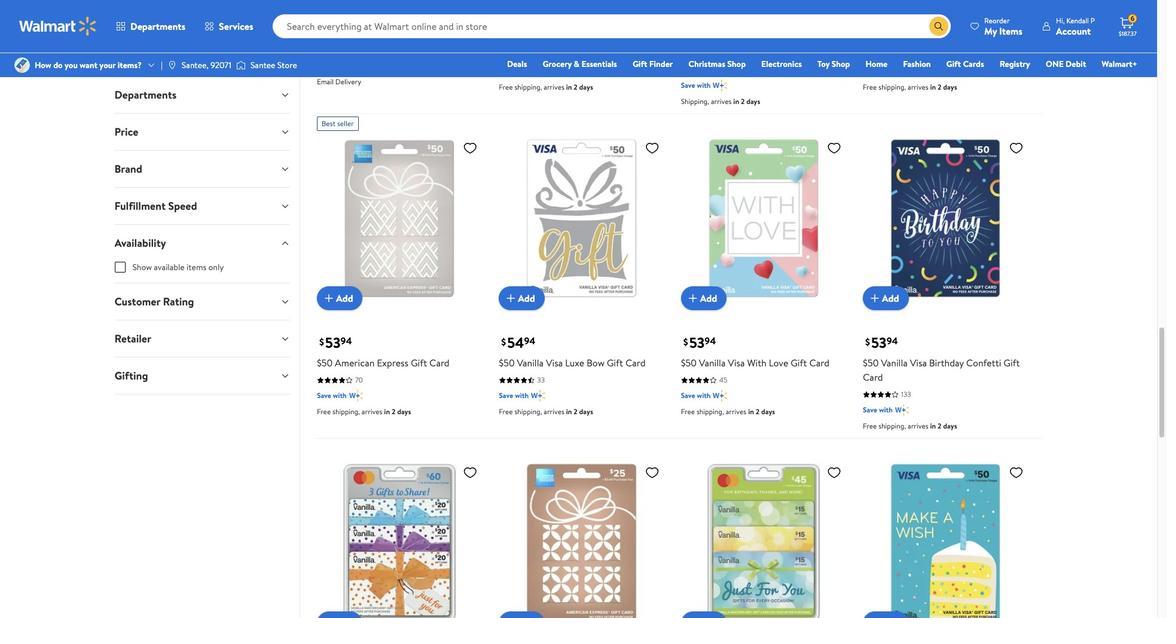 Task type: vqa. For each thing, say whether or not it's contained in the screenshot.
Walmart Pay link
no



Task type: locate. For each thing, give the bounding box(es) containing it.
1 horizontal spatial  image
[[236, 59, 246, 71]]

gift finder link
[[627, 57, 678, 71]]

services
[[219, 20, 253, 33]]

0 horizontal spatial $25
[[317, 26, 332, 40]]

4 add from the left
[[882, 292, 899, 305]]

94 for $50 vanilla visa with love gift card
[[705, 335, 716, 348]]

add to favorites list, $50 vanilla visa birthday confetti gift card image
[[1009, 141, 1024, 156]]

add to favorites list, $50 vanilla visa with love gift card image
[[827, 141, 842, 156]]

you
[[65, 59, 78, 71]]

days down the 'electronics' link
[[747, 96, 760, 106]]

brand tab
[[105, 151, 300, 187]]

28
[[689, 8, 705, 28]]

arrives down grocery
[[544, 82, 565, 92]]

vanilla inside $25 vanilla mastercard celebration dots gift card
[[698, 32, 725, 45]]

visa left birthday
[[910, 357, 927, 370]]

in for $50 vanilla visa luxe bow gift card
[[566, 407, 572, 417]]

0 horizontal spatial visa
[[546, 357, 563, 370]]

days for $50 vanilla visa birthday confetti gift card
[[943, 421, 957, 431]]

save with for $50 vanilla visa birthday confetti gift card
[[863, 405, 893, 415]]

in down $50 vanilla visa birthday confetti gift card
[[930, 421, 936, 431]]

brand button
[[105, 151, 300, 187]]

0 horizontal spatial 44
[[705, 10, 717, 23]]

arrives down 45
[[726, 407, 747, 417]]

33
[[537, 375, 545, 385]]

days down gift cards at the top
[[943, 82, 957, 92]]

in down $50 vanilla visa luxe bow gift card
[[566, 407, 572, 417]]

shipping, down 45
[[697, 407, 724, 417]]

2 vertical spatial walmart plus image
[[895, 405, 909, 417]]

american up the "100" in the top of the page
[[885, 32, 924, 45]]

1 visa from the left
[[546, 357, 563, 370]]

1 vertical spatial walmart plus image
[[713, 80, 727, 92]]

how
[[35, 59, 51, 71]]

american up '70'
[[335, 357, 375, 370]]

3 add button from the left
[[681, 287, 727, 311]]

save for $200 american express gift card
[[499, 66, 513, 76]]

$ for $25 vanilla mastercard celebration dots gift card
[[683, 10, 688, 23]]

|
[[161, 59, 163, 71]]

shipping, down home
[[879, 82, 906, 92]]

free shipping, arrives in 2 days down 33 at left bottom
[[499, 407, 593, 417]]

0 vertical spatial walmart plus image
[[531, 65, 545, 77]]

in
[[566, 82, 572, 92], [930, 82, 936, 92], [733, 96, 739, 106], [384, 407, 390, 417], [566, 407, 572, 417], [748, 407, 754, 417], [930, 421, 936, 431]]

toy
[[818, 58, 830, 70]]

american up 237
[[334, 26, 374, 40]]

card inside $50 vanilla visa birthday confetti gift card
[[863, 371, 883, 384]]

fashion
[[903, 58, 931, 70]]

2 94 from the left
[[524, 335, 536, 348]]

vanilla up 45
[[699, 357, 726, 370]]

departments button down the santee, 92071
[[105, 77, 300, 113]]

departments button up |
[[106, 12, 195, 41]]

 image right 92071
[[236, 59, 246, 71]]

walmart plus image
[[531, 65, 545, 77], [713, 80, 727, 92], [895, 405, 909, 417]]

Show available items only checkbox
[[115, 262, 125, 273]]

add to cart image for $60 vanilla mastercard celebration dots gift card multi-pack image
[[322, 617, 336, 618]]

love
[[769, 357, 788, 370]]

electronics
[[761, 58, 802, 70]]

days down love
[[761, 407, 775, 417]]

2 down $50 vanilla visa birthday confetti gift card
[[938, 421, 942, 431]]

shipping, down 133
[[879, 421, 906, 431]]

american up 110
[[523, 32, 562, 45]]

$ inside $ 54 94
[[501, 335, 506, 348]]

2 add from the left
[[518, 292, 535, 305]]

departments inside tab
[[115, 87, 176, 102]]

1 add from the left
[[336, 292, 353, 305]]

$ inside $ 105 44
[[865, 10, 870, 23]]

3 53 from the left
[[871, 333, 887, 353]]

from
[[317, 8, 341, 23]]

show available items only
[[132, 261, 224, 273]]

availability
[[115, 236, 166, 251]]

walmart plus image for 53
[[895, 405, 909, 417]]

0 horizontal spatial $ 53 94
[[319, 333, 352, 353]]

1 94 from the left
[[341, 335, 352, 348]]

visa inside $50 vanilla visa birthday confetti gift card
[[910, 357, 927, 370]]

$25 inside $25 vanilla mastercard celebration dots gift card
[[681, 32, 696, 45]]

free for $50 american express gift card
[[317, 407, 331, 417]]

2 down gift cards link
[[938, 82, 942, 92]]

price
[[115, 124, 138, 139]]

$50 vanilla visa luxe bow gift card image
[[499, 136, 664, 301]]

customer rating tab
[[105, 283, 300, 320]]

shipping, for $50 american express gift card
[[333, 407, 360, 417]]

2 down &
[[574, 82, 578, 92]]

in for $50 american express gift card
[[384, 407, 390, 417]]

walmart plus image
[[895, 65, 909, 77], [349, 390, 363, 402], [531, 390, 545, 402], [713, 390, 727, 402]]

days
[[579, 82, 593, 92], [943, 82, 957, 92], [747, 96, 760, 106], [397, 407, 411, 417], [579, 407, 593, 417], [761, 407, 775, 417], [943, 421, 957, 431]]

3 visa from the left
[[910, 357, 927, 370]]

 image left how at the left
[[14, 57, 30, 73]]

free for $50 vanilla visa birthday confetti gift card
[[863, 421, 877, 431]]

$25 down from
[[317, 26, 332, 40]]

with for $50 vanilla visa luxe bow gift card
[[515, 391, 529, 401]]

free shipping, arrives in 2 days
[[499, 82, 593, 92], [863, 82, 957, 92], [317, 407, 411, 417], [499, 407, 593, 417], [681, 407, 775, 417], [863, 421, 957, 431]]

hi,
[[1056, 15, 1065, 25]]

0 horizontal spatial shop
[[727, 58, 746, 70]]

1 shop from the left
[[727, 58, 746, 70]]

registry link
[[994, 57, 1036, 71]]

1 horizontal spatial $25
[[681, 32, 696, 45]]

shipping, down the deals "link"
[[515, 82, 542, 92]]

$ 53 94
[[319, 333, 352, 353], [683, 333, 716, 353], [865, 333, 898, 353]]

in for $200 american express gift card
[[566, 82, 572, 92]]

free for $50 vanilla visa with love gift card
[[681, 407, 695, 417]]

$ 28 44
[[683, 8, 717, 28]]

$50 vanilla visa luxe bow gift card
[[499, 357, 646, 370]]

$ 53 94 for $50 vanilla visa birthday confetti gift card
[[865, 333, 898, 353]]

free shipping, arrives in 2 days down 45
[[681, 407, 775, 417]]

vanilla up 33 at left bottom
[[517, 357, 544, 370]]

free shipping, arrives in 2 days for $50 vanilla visa luxe bow gift card
[[499, 407, 593, 417]]

1 horizontal spatial walmart plus image
[[713, 80, 727, 92]]

price button
[[105, 114, 300, 150]]

american inside from $28.44 $25 american express egift card
[[334, 26, 374, 40]]

confetti
[[966, 357, 1001, 370]]

1 horizontal spatial 44
[[893, 10, 905, 23]]

departments tab
[[105, 77, 300, 113]]

days for $200 american express gift card
[[579, 82, 593, 92]]

shop down the mastercard
[[727, 58, 746, 70]]

with for $50 vanilla visa birthday confetti gift card
[[879, 405, 893, 415]]

walmart plus image for $50 vanilla visa luxe bow gift card
[[531, 390, 545, 402]]

arrives down fashion link
[[908, 82, 929, 92]]

$50 for $50 american express gift card
[[317, 357, 333, 370]]

in down the grocery & essentials
[[566, 82, 572, 92]]

free shipping, arrives in 2 days down '70'
[[317, 407, 411, 417]]

$50 vanilla visa with love gift card
[[681, 357, 830, 370]]

$ 54 94
[[501, 333, 536, 353]]

arrives down 133
[[908, 421, 929, 431]]

4 $50 from the left
[[863, 357, 879, 370]]

walmart+
[[1102, 58, 1138, 70]]

4 add button from the left
[[863, 287, 909, 311]]

save with
[[499, 66, 529, 76], [863, 66, 893, 76], [681, 80, 711, 90], [317, 391, 347, 401], [499, 391, 529, 401], [681, 391, 711, 401], [863, 405, 893, 415]]

in down $50 vanilla visa with love gift card
[[748, 407, 754, 417]]

2 visa from the left
[[728, 357, 745, 370]]

services button
[[195, 12, 263, 41]]

add to favorites list, $45 vanilla mastercard occasions gift card multi-pack image
[[827, 466, 842, 481]]

94 up $50 vanilla visa luxe bow gift card
[[524, 335, 536, 348]]

2 for $50 vanilla visa birthday confetti gift card
[[938, 421, 942, 431]]

$
[[501, 10, 506, 23], [683, 10, 688, 23], [865, 10, 870, 23], [319, 335, 324, 348], [501, 335, 506, 348], [683, 335, 688, 348], [865, 335, 870, 348]]

vanilla for $50 vanilla visa luxe bow gift card
[[517, 357, 544, 370]]

shop right toy
[[832, 58, 850, 70]]

search icon image
[[934, 22, 944, 31]]

departments up |
[[130, 20, 185, 33]]

53
[[325, 333, 341, 353], [689, 333, 705, 353], [871, 333, 887, 353]]

 image
[[167, 60, 177, 70]]

add to cart image for $25 american express gift card image
[[504, 617, 518, 618]]

in right shipping,
[[733, 96, 739, 106]]

1 $50 from the left
[[317, 357, 333, 370]]

$ inside $ 206 88
[[501, 10, 506, 23]]

retailer
[[115, 331, 151, 346]]

add to cart image for the "vanilla visa $50 cake slice gift card" image
[[868, 617, 882, 618]]

gifting button
[[105, 358, 300, 394]]

2 $ 53 94 from the left
[[683, 333, 716, 353]]

add to cart image for $50 vanilla visa birthday confetti gift card image
[[868, 292, 882, 306]]

$25 inside from $28.44 $25 american express egift card
[[317, 26, 332, 40]]

0 horizontal spatial  image
[[14, 57, 30, 73]]

walmart plus image up shipping, arrives in 2 days
[[713, 80, 727, 92]]

add button for $50 vanilla visa luxe bow gift card
[[499, 287, 545, 311]]

53 for $50 vanilla visa birthday confetti gift card
[[871, 333, 887, 353]]

$50 for $50 vanilla visa luxe bow gift card
[[499, 357, 515, 370]]

retailer button
[[105, 321, 300, 357]]

94 for $50 vanilla visa luxe bow gift card
[[524, 335, 536, 348]]

fulfillment speed button
[[105, 188, 300, 224]]

delivery
[[335, 77, 361, 87]]

availability button
[[105, 225, 300, 261]]

gift inside $25 vanilla mastercard celebration dots gift card
[[703, 46, 720, 59]]

christmas shop link
[[683, 57, 751, 71]]

grocery & essentials link
[[537, 57, 623, 71]]

2 down with
[[756, 407, 760, 417]]

1 44 from the left
[[705, 10, 717, 23]]

shipping, for $50 vanilla visa luxe bow gift card
[[515, 407, 542, 417]]

walmart plus image down the "100" in the top of the page
[[895, 65, 909, 77]]

vanilla
[[698, 32, 725, 45], [517, 357, 544, 370], [699, 357, 726, 370], [881, 357, 908, 370]]

card inside $25 vanilla mastercard celebration dots gift card
[[722, 46, 742, 59]]

save for $25 vanilla mastercard celebration dots gift card
[[681, 80, 695, 90]]

american
[[334, 26, 374, 40], [523, 32, 562, 45], [885, 32, 924, 45], [335, 357, 375, 370]]

$50 inside $50 vanilla visa birthday confetti gift card
[[863, 357, 879, 370]]

add to cart image
[[504, 292, 518, 306], [868, 292, 882, 306], [322, 617, 336, 618], [686, 617, 700, 618]]

free shipping, arrives in 2 days down fashion link
[[863, 82, 957, 92]]

$45 vanilla mastercard occasions gift card multi-pack image
[[681, 461, 846, 618]]

$ for $50 vanilla visa luxe bow gift card
[[501, 335, 506, 348]]

2 53 from the left
[[689, 333, 705, 353]]

free
[[499, 82, 513, 92], [863, 82, 877, 92], [317, 407, 331, 417], [499, 407, 513, 417], [681, 407, 695, 417], [863, 421, 877, 431]]

3 add from the left
[[700, 292, 717, 305]]

arrives down 33 at left bottom
[[544, 407, 565, 417]]

visa for birthday
[[910, 357, 927, 370]]

deals
[[507, 58, 527, 70]]

3 $50 from the left
[[681, 357, 697, 370]]

from $28.44 $25 american express egift card
[[317, 8, 454, 40]]

visa for luxe
[[546, 357, 563, 370]]

walmart plus image down 33 at left bottom
[[531, 390, 545, 402]]

kendall
[[1067, 15, 1089, 25]]

in down fashion at the top of page
[[930, 82, 936, 92]]

2 add button from the left
[[499, 287, 545, 311]]

44 for 28
[[705, 10, 717, 23]]

94 inside $ 54 94
[[524, 335, 536, 348]]

fulfillment
[[115, 199, 166, 214]]

vanilla visa $50 cake slice gift card image
[[863, 461, 1028, 618]]

with
[[515, 66, 529, 76], [879, 66, 893, 76], [697, 80, 711, 90], [333, 391, 347, 401], [515, 391, 529, 401], [697, 391, 711, 401], [879, 405, 893, 415]]

free shipping, arrives in 2 days for $50 vanilla visa with love gift card
[[681, 407, 775, 417]]

express for 105
[[927, 32, 958, 45]]

94
[[341, 335, 352, 348], [524, 335, 536, 348], [705, 335, 716, 348], [887, 335, 898, 348]]

add
[[336, 292, 353, 305], [518, 292, 535, 305], [700, 292, 717, 305], [882, 292, 899, 305]]

departments button
[[106, 12, 195, 41], [105, 77, 300, 113]]

$200
[[499, 32, 520, 45]]

walmart plus image down 133
[[895, 405, 909, 417]]

walmart plus image down 110
[[531, 65, 545, 77]]

essentials
[[582, 58, 617, 70]]

want
[[80, 59, 97, 71]]

visa left with
[[728, 357, 745, 370]]

44 inside $ 28 44
[[705, 10, 717, 23]]

shipping, for $200 american express gift card
[[515, 82, 542, 92]]

express for 53
[[377, 357, 409, 370]]

save for $50 american express gift card
[[317, 391, 331, 401]]

shop inside "link"
[[832, 58, 850, 70]]

vanilla up 133
[[881, 357, 908, 370]]

with for $25 vanilla mastercard celebration dots gift card
[[697, 80, 711, 90]]

1 $ 53 94 from the left
[[319, 333, 352, 353]]

2 horizontal spatial visa
[[910, 357, 927, 370]]

1 vertical spatial departments
[[115, 87, 176, 102]]

arrives for $50 american express gift card
[[362, 407, 382, 417]]

in for $50 vanilla visa with love gift card
[[748, 407, 754, 417]]

arrives for $200 american express gift card
[[544, 82, 565, 92]]

american for 105
[[885, 32, 924, 45]]

2 for $50 vanilla visa luxe bow gift card
[[574, 407, 578, 417]]

shipping, for $50 vanilla visa with love gift card
[[697, 407, 724, 417]]

speed
[[168, 199, 197, 214]]

$25 up dots
[[681, 32, 696, 45]]

2 horizontal spatial $ 53 94
[[865, 333, 898, 353]]

vanilla down $ 28 44
[[698, 32, 725, 45]]

2 44 from the left
[[893, 10, 905, 23]]

vanilla inside $50 vanilla visa birthday confetti gift card
[[881, 357, 908, 370]]

card
[[434, 26, 454, 40], [617, 32, 637, 45], [979, 32, 999, 45], [722, 46, 742, 59], [429, 357, 450, 370], [626, 357, 646, 370], [809, 357, 830, 370], [863, 371, 883, 384]]

237
[[355, 45, 366, 55]]

3 $ 53 94 from the left
[[865, 333, 898, 353]]

$ 53 94 for $50 american express gift card
[[319, 333, 352, 353]]

walmart plus image down '70'
[[349, 390, 363, 402]]

$ for $200 american express gift card
[[501, 10, 506, 23]]

2 down luxe
[[574, 407, 578, 417]]

44 up $100 american express gift card on the top of page
[[893, 10, 905, 23]]

$200 american express gift card
[[499, 32, 637, 45]]

shipping, down '70'
[[333, 407, 360, 417]]

shipping, arrives in 2 days
[[681, 96, 760, 106]]

94 up $50 vanilla visa with love gift card
[[705, 335, 716, 348]]

days down $50 american express gift card
[[397, 407, 411, 417]]

customer rating button
[[105, 283, 300, 320]]

walmart plus image down 45
[[713, 390, 727, 402]]

arrives right shipping,
[[711, 96, 732, 106]]

brand
[[115, 161, 142, 176]]

free shipping, arrives in 2 days for $100 american express gift card
[[863, 82, 957, 92]]

debit
[[1066, 58, 1086, 70]]

days down 'bow'
[[579, 407, 593, 417]]

2 horizontal spatial 53
[[871, 333, 887, 353]]

add for $50 vanilla visa with love gift card
[[700, 292, 717, 305]]

shipping, down 33 at left bottom
[[515, 407, 542, 417]]

2 horizontal spatial walmart plus image
[[895, 405, 909, 417]]

free shipping, arrives in 2 days down grocery
[[499, 82, 593, 92]]

add for $50 vanilla visa luxe bow gift card
[[518, 292, 535, 305]]

save for $50 vanilla visa with love gift card
[[681, 391, 695, 401]]

grocery & essentials
[[543, 58, 617, 70]]

customer
[[115, 294, 160, 309]]

save
[[499, 66, 513, 76], [863, 66, 877, 76], [681, 80, 695, 90], [317, 391, 331, 401], [499, 391, 513, 401], [681, 391, 695, 401], [863, 405, 877, 415]]

1 horizontal spatial 53
[[689, 333, 705, 353]]

 image
[[14, 57, 30, 73], [236, 59, 246, 71]]

days for $50 vanilla visa luxe bow gift card
[[579, 407, 593, 417]]

0 vertical spatial departments
[[130, 20, 185, 33]]

items?
[[118, 59, 142, 71]]

with for $50 american express gift card
[[333, 391, 347, 401]]

44 up christmas
[[705, 10, 717, 23]]

santee, 92071
[[182, 59, 231, 71]]

arrives down '70'
[[362, 407, 382, 417]]

94 up $50 american express gift card
[[341, 335, 352, 348]]

free shipping, arrives in 2 days down 133
[[863, 421, 957, 431]]

add to favorites list, vanilla visa $50 cake slice gift card image
[[1009, 466, 1024, 481]]

1 horizontal spatial shop
[[832, 58, 850, 70]]

with
[[747, 357, 767, 370]]

110
[[537, 50, 546, 60]]

1 53 from the left
[[325, 333, 341, 353]]

0 horizontal spatial walmart plus image
[[531, 65, 545, 77]]

express
[[376, 26, 408, 40], [565, 32, 596, 45], [927, 32, 958, 45], [377, 357, 409, 370]]

fulfillment speed tab
[[105, 188, 300, 224]]

94 up $50 vanilla visa birthday confetti gift card
[[887, 335, 898, 348]]

departments down items?
[[115, 87, 176, 102]]

2 $50 from the left
[[499, 357, 515, 370]]

gift finder
[[633, 58, 673, 70]]

44
[[705, 10, 717, 23], [893, 10, 905, 23]]

2 shop from the left
[[832, 58, 850, 70]]

days down grocery & essentials link
[[579, 82, 593, 92]]

1 horizontal spatial $ 53 94
[[683, 333, 716, 353]]

add to cart image
[[322, 292, 336, 306], [686, 292, 700, 306], [504, 617, 518, 618], [868, 617, 882, 618]]

days down $50 vanilla visa birthday confetti gift card
[[943, 421, 957, 431]]

express for 206
[[565, 32, 596, 45]]

0 horizontal spatial 53
[[325, 333, 341, 353]]

$50 american express gift card image
[[317, 136, 482, 301]]

2 down $50 american express gift card
[[392, 407, 396, 417]]

1 horizontal spatial visa
[[728, 357, 745, 370]]

in down $50 american express gift card
[[384, 407, 390, 417]]

$ inside $ 28 44
[[683, 10, 688, 23]]

6 $187.37
[[1119, 13, 1137, 38]]

0 vertical spatial departments button
[[106, 12, 195, 41]]

3 94 from the left
[[705, 335, 716, 348]]

visa left luxe
[[546, 357, 563, 370]]

4 94 from the left
[[887, 335, 898, 348]]

44 inside $ 105 44
[[893, 10, 905, 23]]



Task type: describe. For each thing, give the bounding box(es) containing it.
how do you want your items?
[[35, 59, 142, 71]]

save with for $50 vanilla visa with love gift card
[[681, 391, 711, 401]]

mastercard
[[727, 32, 774, 45]]

gift cards link
[[941, 57, 990, 71]]

$187.37
[[1119, 29, 1137, 38]]

days for $50 american express gift card
[[397, 407, 411, 417]]

retailer tab
[[105, 321, 300, 357]]

my
[[984, 24, 997, 37]]

free for $100 american express gift card
[[863, 82, 877, 92]]

gifting
[[115, 368, 148, 383]]

walmart plus image for $50 american express gift card
[[349, 390, 363, 402]]

53 for $50 vanilla visa with love gift card
[[689, 333, 705, 353]]

133
[[901, 390, 911, 400]]

shipping, for $100 american express gift card
[[879, 82, 906, 92]]

&
[[574, 58, 580, 70]]

$ for $50 vanilla visa birthday confetti gift card
[[865, 335, 870, 348]]

gift cards
[[947, 58, 984, 70]]

one debit link
[[1041, 57, 1092, 71]]

save with for $50 american express gift card
[[317, 391, 347, 401]]

free for $200 american express gift card
[[499, 82, 513, 92]]

add to favorites list, $25 american express gift card image
[[645, 466, 660, 481]]

gifting tab
[[105, 358, 300, 394]]

shipping, for $50 vanilla visa birthday confetti gift card
[[879, 421, 906, 431]]

add to cart image for the $50 vanilla visa with love gift card image
[[686, 292, 700, 306]]

visa for with
[[728, 357, 745, 370]]

add to cart image for the $45 vanilla mastercard occasions gift card multi-pack image
[[686, 617, 700, 618]]

in for $100 american express gift card
[[930, 82, 936, 92]]

save with for $200 american express gift card
[[499, 66, 529, 76]]

best seller
[[322, 118, 354, 129]]

147
[[719, 65, 729, 75]]

express inside from $28.44 $25 american express egift card
[[376, 26, 408, 40]]

walmart plus image for $100 american express gift card
[[895, 65, 909, 77]]

shipping,
[[681, 96, 709, 106]]

94 for $50 vanilla visa birthday confetti gift card
[[887, 335, 898, 348]]

$25 american express gift card image
[[499, 461, 664, 618]]

1 vertical spatial departments button
[[105, 77, 300, 113]]

 image for santee store
[[236, 59, 246, 71]]

email
[[317, 77, 334, 87]]

Walmart Site-Wide search field
[[273, 14, 951, 38]]

fashion link
[[898, 57, 936, 71]]

finder
[[649, 58, 673, 70]]

$50 vanilla visa birthday confetti gift card image
[[863, 136, 1028, 301]]

gift inside gift cards link
[[947, 58, 961, 70]]

add to favorites list, $50 vanilla visa luxe bow gift card image
[[645, 141, 660, 156]]

save with for $50 vanilla visa luxe bow gift card
[[499, 391, 529, 401]]

$50 vanilla visa with love gift card image
[[681, 136, 846, 301]]

only
[[208, 261, 224, 273]]

your
[[99, 59, 116, 71]]

$ for $100 american express gift card
[[865, 10, 870, 23]]

54
[[507, 333, 524, 353]]

$50 american express gift card
[[317, 357, 450, 370]]

american for 53
[[335, 357, 375, 370]]

94 for $50 american express gift card
[[341, 335, 352, 348]]

items
[[999, 24, 1023, 37]]

gift inside gift finder link
[[633, 58, 647, 70]]

53 for $50 american express gift card
[[325, 333, 341, 353]]

$ 53 94 for $50 vanilla visa with love gift card
[[683, 333, 716, 353]]

walmart plus image for 28
[[713, 80, 727, 92]]

92071
[[211, 59, 231, 71]]

with for $100 american express gift card
[[879, 66, 893, 76]]

$100
[[863, 32, 882, 45]]

add button for $50 vanilla visa with love gift card
[[681, 287, 727, 311]]

grocery
[[543, 58, 572, 70]]

add for $50 vanilla visa birthday confetti gift card
[[882, 292, 899, 305]]

santee
[[251, 59, 275, 71]]

toy shop link
[[812, 57, 856, 71]]

celebration
[[777, 32, 825, 45]]

add to cart image for '$50 vanilla visa luxe bow gift card' image
[[504, 292, 518, 306]]

customer rating
[[115, 294, 194, 309]]

2 for $50 american express gift card
[[392, 407, 396, 417]]

$60 vanilla mastercard celebration dots gift card multi-pack image
[[317, 461, 482, 618]]

items
[[187, 261, 206, 273]]

free for $50 vanilla visa luxe bow gift card
[[499, 407, 513, 417]]

2 for $200 american express gift card
[[574, 82, 578, 92]]

add to favorites list, $60 vanilla mastercard celebration dots gift card multi-pack image
[[463, 466, 477, 481]]

free shipping, arrives in 2 days for $50 american express gift card
[[317, 407, 411, 417]]

birthday
[[929, 357, 964, 370]]

card inside from $28.44 $25 american express egift card
[[434, 26, 454, 40]]

cards
[[963, 58, 984, 70]]

seller
[[337, 118, 354, 129]]

free shipping, arrives in 2 days for $50 vanilla visa birthday confetti gift card
[[863, 421, 957, 431]]

home link
[[860, 57, 893, 71]]

2 for $100 american express gift card
[[938, 82, 942, 92]]

save for $100 american express gift card
[[863, 66, 877, 76]]

walmart plus image for $50 vanilla visa with love gift card
[[713, 390, 727, 402]]

one
[[1046, 58, 1064, 70]]

vanilla for $50 vanilla visa with love gift card
[[699, 357, 726, 370]]

price tab
[[105, 114, 300, 150]]

save for $50 vanilla visa birthday confetti gift card
[[863, 405, 877, 415]]

88
[[532, 10, 543, 23]]

reorder
[[984, 15, 1010, 25]]

with for $200 american express gift card
[[515, 66, 529, 76]]

availability tab
[[105, 225, 300, 261]]

santee,
[[182, 59, 209, 71]]

best
[[322, 118, 336, 129]]

save with for $100 american express gift card
[[863, 66, 893, 76]]

electronics link
[[756, 57, 807, 71]]

christmas shop
[[689, 58, 746, 70]]

with for $50 vanilla visa with love gift card
[[697, 391, 711, 401]]

$ for $50 american express gift card
[[319, 335, 324, 348]]

fulfillment speed
[[115, 199, 197, 214]]

206
[[507, 8, 532, 28]]

add button for $50 vanilla visa birthday confetti gift card
[[863, 287, 909, 311]]

email delivery
[[317, 77, 361, 87]]

arrives for $50 vanilla visa luxe bow gift card
[[544, 407, 565, 417]]

gift inside $50 vanilla visa birthday confetti gift card
[[1004, 357, 1020, 370]]

walmart plus image for 206
[[531, 65, 545, 77]]

shop for toy shop
[[832, 58, 850, 70]]

vanilla for $50 vanilla visa birthday confetti gift card
[[881, 357, 908, 370]]

do
[[53, 59, 63, 71]]

arrives for $50 vanilla visa birthday confetti gift card
[[908, 421, 929, 431]]

add to favorites list, $50 american express gift card image
[[463, 141, 477, 156]]

1 add button from the left
[[317, 287, 363, 311]]

hi, kendall p account
[[1056, 15, 1095, 37]]

2 down christmas shop
[[741, 96, 745, 106]]

44 for 105
[[893, 10, 905, 23]]

one debit
[[1046, 58, 1086, 70]]

egift
[[410, 26, 432, 40]]

Search search field
[[273, 14, 951, 38]]

toy shop
[[818, 58, 850, 70]]

registry
[[1000, 58, 1030, 70]]

save with for $25 vanilla mastercard celebration dots gift card
[[681, 80, 711, 90]]

6
[[1131, 13, 1135, 23]]

luxe
[[565, 357, 584, 370]]

santee store
[[251, 59, 297, 71]]

$50 for $50 vanilla visa with love gift card
[[681, 357, 697, 370]]

walmart image
[[19, 17, 97, 36]]

70
[[355, 375, 363, 385]]

vanilla for $25 vanilla mastercard celebration dots gift card
[[698, 32, 725, 45]]

in for $50 vanilla visa birthday confetti gift card
[[930, 421, 936, 431]]

account
[[1056, 24, 1091, 37]]

$ for $50 vanilla visa with love gift card
[[683, 335, 688, 348]]

100
[[901, 50, 912, 60]]

45
[[719, 375, 728, 385]]

store
[[277, 59, 297, 71]]

save for $50 vanilla visa luxe bow gift card
[[499, 391, 513, 401]]

days for $100 american express gift card
[[943, 82, 957, 92]]

arrives for $100 american express gift card
[[908, 82, 929, 92]]

deals link
[[502, 57, 533, 71]]

free shipping, arrives in 2 days for $200 american express gift card
[[499, 82, 593, 92]]

shop for christmas shop
[[727, 58, 746, 70]]

$28.44
[[344, 8, 377, 23]]

show
[[132, 261, 152, 273]]

$100 american express gift card
[[863, 32, 999, 45]]

reorder my items
[[984, 15, 1023, 37]]

home
[[866, 58, 888, 70]]

$50 for $50 vanilla visa birthday confetti gift card
[[863, 357, 879, 370]]

2 for $50 vanilla visa with love gift card
[[756, 407, 760, 417]]



